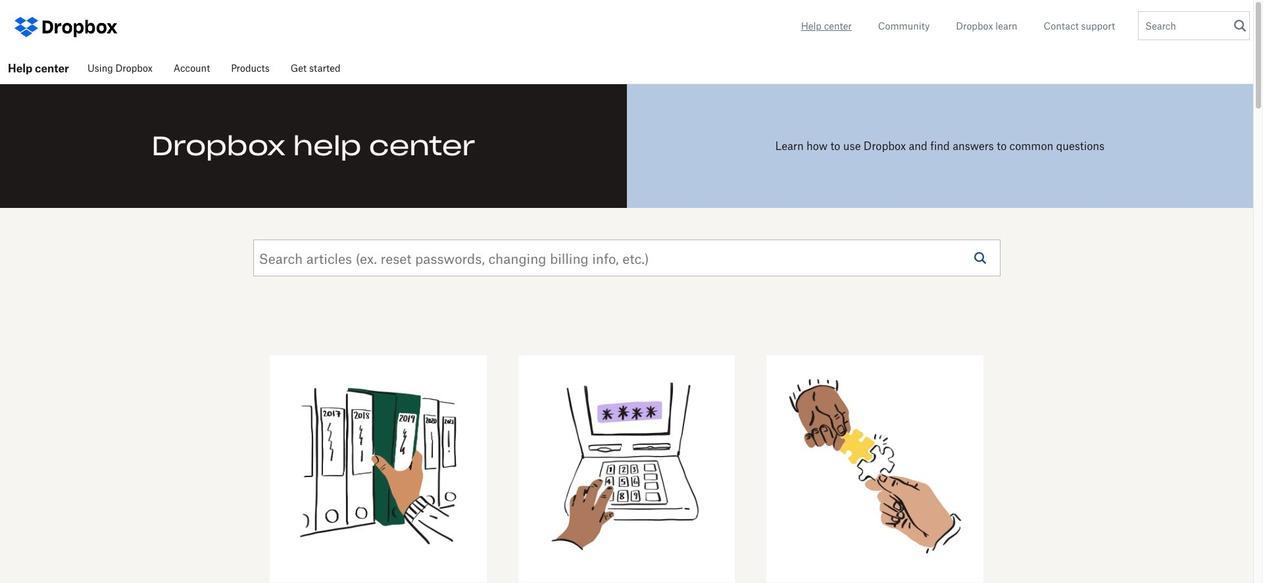 Task type: locate. For each thing, give the bounding box(es) containing it.
0 horizontal spatial clear image
[[961, 254, 971, 264]]

Search text field
[[254, 240, 961, 277]]

clear image for search text box
[[1231, 21, 1241, 31]]

None search field
[[254, 240, 971, 277]]

clear image for search text field
[[961, 254, 971, 264]]

1 horizontal spatial clear image
[[1231, 21, 1241, 31]]

1 vertical spatial clear image
[[961, 254, 971, 264]]

None search field
[[1139, 12, 1241, 43]]

clear image
[[1231, 21, 1241, 31], [961, 254, 971, 264]]

0 vertical spatial clear image
[[1231, 21, 1241, 31]]

search image
[[1235, 20, 1247, 32]]

search image
[[1235, 20, 1247, 32], [974, 252, 986, 264], [974, 252, 986, 264]]



Task type: describe. For each thing, give the bounding box(es) containing it.
search image for clear icon related to search text box
[[1235, 20, 1247, 32]]

Search text field
[[1139, 12, 1231, 39]]

search image for search text field clear icon
[[974, 252, 986, 264]]

dropbox image
[[39, 13, 118, 40]]



Task type: vqa. For each thing, say whether or not it's contained in the screenshot.
Search text field
yes



